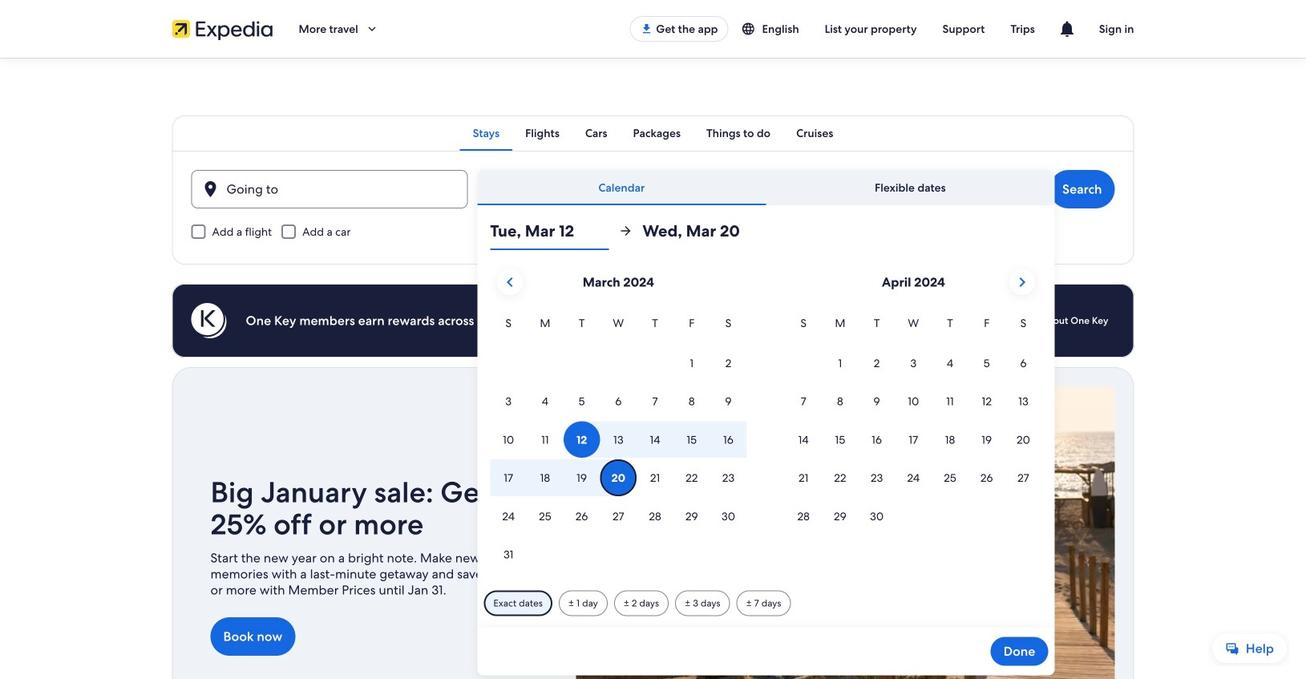 Task type: vqa. For each thing, say whether or not it's contained in the screenshot.
Communication Center icon
yes



Task type: describe. For each thing, give the bounding box(es) containing it.
small image
[[741, 22, 762, 36]]

more travel image
[[365, 22, 379, 36]]

0 vertical spatial tab list
[[172, 115, 1134, 151]]

previous month image
[[500, 273, 520, 292]]

communication center icon image
[[1058, 19, 1077, 38]]



Task type: locate. For each thing, give the bounding box(es) containing it.
next month image
[[1013, 273, 1032, 292]]

directional image
[[619, 224, 633, 238]]

application
[[490, 263, 1042, 575]]

expedia logo image
[[172, 18, 273, 40]]

1 vertical spatial tab list
[[477, 170, 1055, 205]]

april 2024 element
[[785, 314, 1042, 536]]

download the app button image
[[640, 22, 653, 35]]

tab list
[[172, 115, 1134, 151], [477, 170, 1055, 205]]

march 2024 element
[[490, 314, 747, 575]]

main content
[[0, 58, 1306, 679]]



